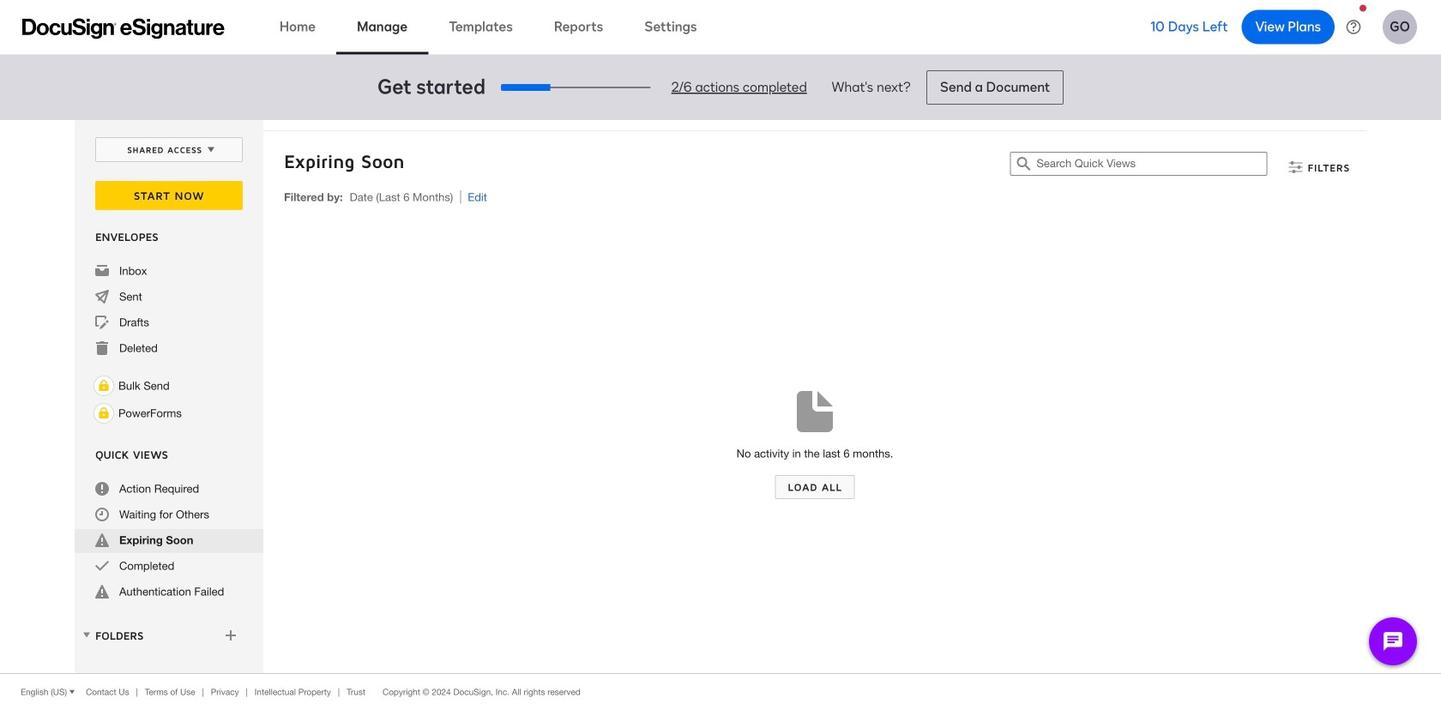 Task type: describe. For each thing, give the bounding box(es) containing it.
action required image
[[95, 482, 109, 496]]

more info region
[[0, 673, 1441, 710]]

lock image
[[93, 403, 114, 424]]

1 alert image from the top
[[95, 534, 109, 547]]

sent image
[[95, 290, 109, 304]]

lock image
[[93, 376, 114, 396]]

trash image
[[95, 341, 109, 355]]

2 alert image from the top
[[95, 585, 109, 599]]



Task type: vqa. For each thing, say whether or not it's contained in the screenshot.
"View Shared Folders" icon
no



Task type: locate. For each thing, give the bounding box(es) containing it.
clock image
[[95, 508, 109, 522]]

1 vertical spatial alert image
[[95, 585, 109, 599]]

inbox image
[[95, 264, 109, 278]]

alert image
[[95, 534, 109, 547], [95, 585, 109, 599]]

alert image up "completed" image at the left of the page
[[95, 534, 109, 547]]

completed image
[[95, 559, 109, 573]]

0 vertical spatial alert image
[[95, 534, 109, 547]]

docusign esignature image
[[22, 18, 225, 39]]

secondary navigation region
[[75, 120, 1371, 673]]

Search Quick Views text field
[[1037, 153, 1266, 175]]

alert image down "completed" image at the left of the page
[[95, 585, 109, 599]]

view folders image
[[80, 628, 93, 642]]

draft image
[[95, 316, 109, 329]]



